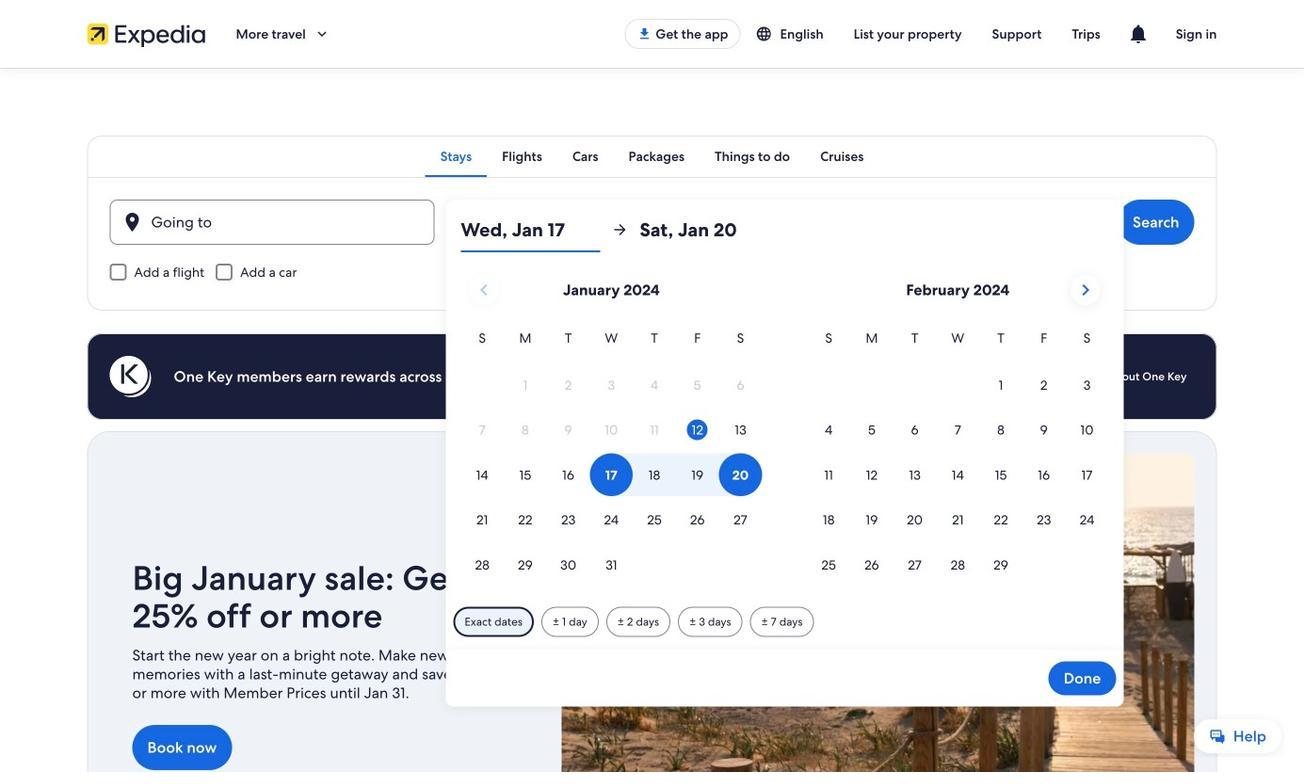 Task type: vqa. For each thing, say whether or not it's contained in the screenshot.
Swap origin and destination values IMAGE
no



Task type: describe. For each thing, give the bounding box(es) containing it.
download the app button image
[[637, 26, 652, 41]]

more travel image
[[313, 25, 330, 42]]

previous month image
[[473, 279, 495, 301]]

next month image
[[1074, 279, 1097, 301]]

expedia logo image
[[87, 21, 206, 47]]

january 2024 element
[[461, 328, 762, 588]]



Task type: locate. For each thing, give the bounding box(es) containing it.
main content
[[0, 68, 1304, 772]]

directional image
[[611, 221, 628, 238]]

today element
[[687, 420, 708, 440]]

small image
[[756, 25, 780, 42]]

tab list
[[87, 136, 1217, 177]]

application
[[461, 267, 1109, 588]]

communication center icon image
[[1127, 23, 1149, 45]]

february 2024 element
[[807, 328, 1109, 588]]



